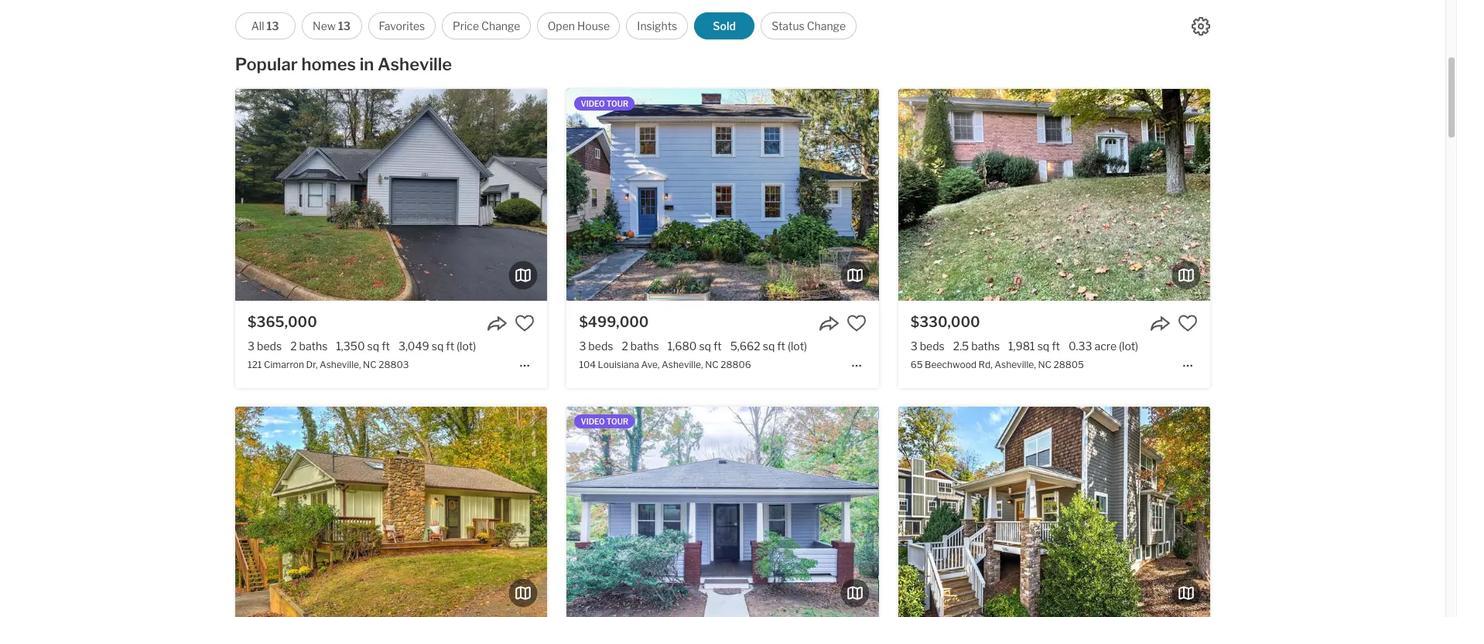 Task type: vqa. For each thing, say whether or not it's contained in the screenshot.
BY corresponding to second Photo of 5720 Owensmouth Ave #163, Woodland Hills, CA 91367 from the right
no



Task type: locate. For each thing, give the bounding box(es) containing it.
2 3 from the left
[[579, 340, 586, 353]]

change right status at the right
[[807, 19, 846, 33]]

option group containing all
[[235, 12, 857, 39]]

ft right 5,662
[[777, 340, 786, 353]]

0 horizontal spatial (lot)
[[457, 340, 476, 353]]

0 horizontal spatial 2 baths
[[290, 340, 328, 353]]

13 for new 13
[[338, 19, 351, 33]]

3 beds from the left
[[920, 340, 945, 353]]

3 up 65 in the right bottom of the page
[[911, 340, 918, 353]]

asheville, for $330,000
[[995, 359, 1036, 371]]

1 2 baths from the left
[[290, 340, 328, 353]]

photo of 121 cimarron dr, asheville, nc 28803 image
[[0, 89, 235, 301], [235, 89, 547, 301], [547, 89, 859, 301]]

0 horizontal spatial baths
[[299, 340, 328, 353]]

1 (lot) from the left
[[457, 340, 476, 353]]

2 up louisiana
[[622, 340, 628, 353]]

louisiana
[[598, 359, 639, 371]]

1 sq from the left
[[367, 340, 379, 353]]

3 photo of 39 spooks branch ext, asheville, nc 28804 image from the left
[[547, 407, 859, 618]]

1 vertical spatial video
[[581, 417, 605, 427]]

0 horizontal spatial 3 beds
[[248, 340, 282, 353]]

2 (lot) from the left
[[788, 340, 807, 353]]

photo of 84 bassett rd, asheville, nc 28804 image
[[586, 407, 898, 618], [898, 407, 1210, 618], [1210, 407, 1457, 618]]

baths for $330,000
[[972, 340, 1000, 353]]

13 right all
[[267, 19, 279, 33]]

ft up 28803 on the left bottom of page
[[382, 340, 390, 353]]

sq right 5,662
[[763, 340, 775, 353]]

5,662
[[730, 340, 761, 353]]

3 up 121
[[248, 340, 255, 353]]

sq right 3,049
[[432, 340, 444, 353]]

1 favorite button checkbox from the left
[[515, 314, 535, 334]]

(lot) for $499,000
[[788, 340, 807, 353]]

1 13 from the left
[[267, 19, 279, 33]]

(lot) right acre
[[1119, 340, 1139, 353]]

1 horizontal spatial beds
[[589, 340, 613, 353]]

ft for $499,000
[[714, 340, 722, 353]]

popular
[[235, 54, 298, 74]]

5 ft from the left
[[1052, 340, 1060, 353]]

open
[[548, 19, 575, 33]]

nc down 1,981 sq ft
[[1038, 359, 1052, 371]]

baths up rd,
[[972, 340, 1000, 353]]

ft up 28805
[[1052, 340, 1060, 353]]

All radio
[[235, 12, 295, 39]]

Open House radio
[[537, 12, 620, 39]]

0 vertical spatial video
[[581, 99, 605, 108]]

1 horizontal spatial 3 beds
[[579, 340, 613, 353]]

asheville, down the 1,981
[[995, 359, 1036, 371]]

1 horizontal spatial favorite button image
[[846, 314, 867, 334]]

104 louisiana ave, asheville, nc 28806
[[579, 359, 751, 371]]

sq right the 1,981
[[1038, 340, 1050, 353]]

3,049
[[399, 340, 429, 353]]

3 3 beds from the left
[[911, 340, 945, 353]]

2 up cimarron
[[290, 340, 297, 353]]

13 inside all option
[[267, 19, 279, 33]]

asheville, down 1,350
[[320, 359, 361, 371]]

1 ft from the left
[[382, 340, 390, 353]]

1 nc from the left
[[363, 359, 377, 371]]

status change
[[772, 19, 846, 33]]

2 change from the left
[[807, 19, 846, 33]]

beds
[[257, 340, 282, 353], [589, 340, 613, 353], [920, 340, 945, 353]]

2 horizontal spatial beds
[[920, 340, 945, 353]]

2 video tour from the top
[[581, 417, 629, 427]]

price change
[[453, 19, 520, 33]]

1 asheville, from the left
[[320, 359, 361, 371]]

3 photo of 121 cimarron dr, asheville, nc 28803 image from the left
[[547, 89, 859, 301]]

3
[[248, 340, 255, 353], [579, 340, 586, 353], [911, 340, 918, 353]]

nc for $499,000
[[705, 359, 719, 371]]

0.33 acre (lot)
[[1069, 340, 1139, 353]]

13 right new
[[338, 19, 351, 33]]

1 beds from the left
[[257, 340, 282, 353]]

baths up dr, at the left bottom
[[299, 340, 328, 353]]

baths up ave,
[[631, 340, 659, 353]]

dr,
[[306, 359, 318, 371]]

(lot) right 3,049
[[457, 340, 476, 353]]

beds up 121
[[257, 340, 282, 353]]

sold
[[713, 19, 736, 33]]

sq
[[367, 340, 379, 353], [432, 340, 444, 353], [699, 340, 711, 353], [763, 340, 775, 353], [1038, 340, 1050, 353]]

1 horizontal spatial change
[[807, 19, 846, 33]]

1 horizontal spatial baths
[[631, 340, 659, 353]]

asheville,
[[320, 359, 361, 371], [662, 359, 703, 371], [995, 359, 1036, 371]]

1,680 sq ft
[[668, 340, 722, 353]]

1 horizontal spatial 2
[[622, 340, 628, 353]]

0 horizontal spatial 13
[[267, 19, 279, 33]]

price
[[453, 19, 479, 33]]

3,049 sq ft (lot)
[[399, 340, 476, 353]]

1 horizontal spatial 3
[[579, 340, 586, 353]]

0 horizontal spatial change
[[481, 19, 520, 33]]

change
[[481, 19, 520, 33], [807, 19, 846, 33]]

favorite button image
[[515, 314, 535, 334], [846, 314, 867, 334]]

1,981 sq ft
[[1009, 340, 1060, 353]]

1 photo of 104 louisiana ave, asheville, nc 28806 image from the left
[[255, 89, 567, 301]]

3 beds up 121
[[248, 340, 282, 353]]

ft up 28806
[[714, 340, 722, 353]]

2 2 baths from the left
[[622, 340, 659, 353]]

3 photo of 65 beechwood rd, asheville, nc 28805 image from the left
[[1210, 89, 1457, 301]]

1 vertical spatial video tour
[[581, 417, 629, 427]]

sq right 1,350
[[367, 340, 379, 353]]

1,680
[[668, 340, 697, 353]]

2 nc from the left
[[705, 359, 719, 371]]

photo of 39 spooks branch ext, asheville, nc 28804 image
[[0, 407, 235, 618], [235, 407, 547, 618], [547, 407, 859, 618]]

2 horizontal spatial (lot)
[[1119, 340, 1139, 353]]

0 vertical spatial tour
[[607, 99, 629, 108]]

2 horizontal spatial nc
[[1038, 359, 1052, 371]]

change right "price"
[[481, 19, 520, 33]]

0 horizontal spatial asheville,
[[320, 359, 361, 371]]

video tour
[[581, 99, 629, 108], [581, 417, 629, 427]]

2
[[290, 340, 297, 353], [622, 340, 628, 353]]

3 sq from the left
[[699, 340, 711, 353]]

nc
[[363, 359, 377, 371], [705, 359, 719, 371], [1038, 359, 1052, 371]]

2 asheville, from the left
[[662, 359, 703, 371]]

0 horizontal spatial nc
[[363, 359, 377, 371]]

1 horizontal spatial nc
[[705, 359, 719, 371]]

1 favorite button image from the left
[[515, 314, 535, 334]]

asheville, down 1,680
[[662, 359, 703, 371]]

beds up 104
[[589, 340, 613, 353]]

(lot) for $365,000
[[457, 340, 476, 353]]

beds for $365,000
[[257, 340, 282, 353]]

2 tour from the top
[[607, 417, 629, 427]]

1 2 from the left
[[290, 340, 297, 353]]

3 beds for $499,000
[[579, 340, 613, 353]]

change for status change
[[807, 19, 846, 33]]

0 horizontal spatial favorite button checkbox
[[515, 314, 535, 334]]

2 favorite button image from the left
[[846, 314, 867, 334]]

photo of 33 liberty st, asheville, nc 28803 image
[[255, 407, 567, 618], [567, 407, 879, 618], [879, 407, 1191, 618]]

1 horizontal spatial favorite button checkbox
[[846, 314, 867, 334]]

2 baths
[[290, 340, 328, 353], [622, 340, 659, 353]]

0 horizontal spatial favorite button image
[[515, 314, 535, 334]]

ft right 3,049
[[446, 340, 454, 353]]

change inside 'radio'
[[481, 19, 520, 33]]

ft
[[382, 340, 390, 353], [446, 340, 454, 353], [714, 340, 722, 353], [777, 340, 786, 353], [1052, 340, 1060, 353]]

0 horizontal spatial 2
[[290, 340, 297, 353]]

baths for $365,000
[[299, 340, 328, 353]]

5 sq from the left
[[1038, 340, 1050, 353]]

favorite button checkbox
[[1178, 314, 1198, 334]]

1 change from the left
[[481, 19, 520, 33]]

1 photo of 121 cimarron dr, asheville, nc 28803 image from the left
[[0, 89, 235, 301]]

favorite button image for $499,000
[[846, 314, 867, 334]]

ft for $330,000
[[1052, 340, 1060, 353]]

(lot)
[[457, 340, 476, 353], [788, 340, 807, 353], [1119, 340, 1139, 353]]

option group
[[235, 12, 857, 39]]

28803
[[379, 359, 409, 371]]

2 horizontal spatial baths
[[972, 340, 1000, 353]]

nc left 28806
[[705, 359, 719, 371]]

nc down 1,350 sq ft
[[363, 359, 377, 371]]

sq right 1,680
[[699, 340, 711, 353]]

3 nc from the left
[[1038, 359, 1052, 371]]

2 baths up ave,
[[622, 340, 659, 353]]

1 horizontal spatial 2 baths
[[622, 340, 659, 353]]

0 horizontal spatial 3
[[248, 340, 255, 353]]

video
[[581, 99, 605, 108], [581, 417, 605, 427]]

0 vertical spatial video tour
[[581, 99, 629, 108]]

3 beds
[[248, 340, 282, 353], [579, 340, 613, 353], [911, 340, 945, 353]]

1 horizontal spatial asheville,
[[662, 359, 703, 371]]

1 photo of 65 beechwood rd, asheville, nc 28805 image from the left
[[586, 89, 898, 301]]

2 ft from the left
[[446, 340, 454, 353]]

1 baths from the left
[[299, 340, 328, 353]]

$330,000
[[911, 314, 980, 331]]

3 asheville, from the left
[[995, 359, 1036, 371]]

$499,000
[[579, 314, 649, 331]]

beds for $330,000
[[920, 340, 945, 353]]

2 baths up dr, at the left bottom
[[290, 340, 328, 353]]

1 3 from the left
[[248, 340, 255, 353]]

2 favorite button checkbox from the left
[[846, 314, 867, 334]]

2 beds from the left
[[589, 340, 613, 353]]

1 horizontal spatial 13
[[338, 19, 351, 33]]

3 beds up 65 in the right bottom of the page
[[911, 340, 945, 353]]

change inside option
[[807, 19, 846, 33]]

3 for $365,000
[[248, 340, 255, 353]]

beds up 65 in the right bottom of the page
[[920, 340, 945, 353]]

asheville, for $499,000
[[662, 359, 703, 371]]

1 3 beds from the left
[[248, 340, 282, 353]]

1 photo of 84 bassett rd, asheville, nc 28804 image from the left
[[586, 407, 898, 618]]

2 baths from the left
[[631, 340, 659, 353]]

2 horizontal spatial 3 beds
[[911, 340, 945, 353]]

13
[[267, 19, 279, 33], [338, 19, 351, 33]]

28805
[[1054, 359, 1084, 371]]

baths
[[299, 340, 328, 353], [631, 340, 659, 353], [972, 340, 1000, 353]]

2 horizontal spatial asheville,
[[995, 359, 1036, 371]]

beds for $499,000
[[589, 340, 613, 353]]

photo of 104 louisiana ave, asheville, nc 28806 image
[[255, 89, 567, 301], [567, 89, 879, 301], [879, 89, 1191, 301]]

all 13
[[251, 19, 279, 33]]

favorite button checkbox
[[515, 314, 535, 334], [846, 314, 867, 334]]

photo of 65 beechwood rd, asheville, nc 28805 image
[[586, 89, 898, 301], [898, 89, 1210, 301], [1210, 89, 1457, 301]]

(lot) right 5,662
[[788, 340, 807, 353]]

1 vertical spatial tour
[[607, 417, 629, 427]]

tour
[[607, 99, 629, 108], [607, 417, 629, 427]]

1 photo of 39 spooks branch ext, asheville, nc 28804 image from the left
[[0, 407, 235, 618]]

0 horizontal spatial beds
[[257, 340, 282, 353]]

3 ft from the left
[[714, 340, 722, 353]]

status
[[772, 19, 805, 33]]

2 3 beds from the left
[[579, 340, 613, 353]]

3 (lot) from the left
[[1119, 340, 1139, 353]]

2 horizontal spatial 3
[[911, 340, 918, 353]]

13 inside 'new' option
[[338, 19, 351, 33]]

2 13 from the left
[[338, 19, 351, 33]]

1,981
[[1009, 340, 1035, 353]]

3 up 104
[[579, 340, 586, 353]]

3 beds up 104
[[579, 340, 613, 353]]

sq for $499,000
[[699, 340, 711, 353]]

104
[[579, 359, 596, 371]]

change for price change
[[481, 19, 520, 33]]

5,662 sq ft (lot)
[[730, 340, 807, 353]]

3 3 from the left
[[911, 340, 918, 353]]

2 2 from the left
[[622, 340, 628, 353]]

3 baths from the left
[[972, 340, 1000, 353]]

nc for $365,000
[[363, 359, 377, 371]]

1 horizontal spatial (lot)
[[788, 340, 807, 353]]



Task type: describe. For each thing, give the bounding box(es) containing it.
ave,
[[641, 359, 660, 371]]

3 for $499,000
[[579, 340, 586, 353]]

2 photo of 121 cimarron dr, asheville, nc 28803 image from the left
[[235, 89, 547, 301]]

2 photo of 104 louisiana ave, asheville, nc 28806 image from the left
[[567, 89, 879, 301]]

homes
[[301, 54, 356, 74]]

2 photo of 84 bassett rd, asheville, nc 28804 image from the left
[[898, 407, 1210, 618]]

28806
[[721, 359, 751, 371]]

13 for all 13
[[267, 19, 279, 33]]

popular homes in asheville
[[235, 54, 452, 74]]

Favorites radio
[[368, 12, 436, 39]]

65 beechwood rd, asheville, nc 28805
[[911, 359, 1084, 371]]

favorite button image for $365,000
[[515, 314, 535, 334]]

beechwood
[[925, 359, 977, 371]]

rd,
[[979, 359, 993, 371]]

4 ft from the left
[[777, 340, 786, 353]]

65
[[911, 359, 923, 371]]

3 beds for $330,000
[[911, 340, 945, 353]]

2 photo of 33 liberty st, asheville, nc 28803 image from the left
[[567, 407, 879, 618]]

baths for $499,000
[[631, 340, 659, 353]]

all
[[251, 19, 264, 33]]

new
[[313, 19, 336, 33]]

1 video tour from the top
[[581, 99, 629, 108]]

favorite button checkbox for $499,000
[[846, 314, 867, 334]]

1 tour from the top
[[607, 99, 629, 108]]

4 sq from the left
[[763, 340, 775, 353]]

house
[[577, 19, 610, 33]]

3 photo of 84 bassett rd, asheville, nc 28804 image from the left
[[1210, 407, 1457, 618]]

1 photo of 33 liberty st, asheville, nc 28803 image from the left
[[255, 407, 567, 618]]

121 cimarron dr, asheville, nc 28803
[[248, 359, 409, 371]]

2 video from the top
[[581, 417, 605, 427]]

cimarron
[[264, 359, 304, 371]]

1,350 sq ft
[[336, 340, 390, 353]]

2 sq from the left
[[432, 340, 444, 353]]

3 photo of 33 liberty st, asheville, nc 28803 image from the left
[[879, 407, 1191, 618]]

2 photo of 65 beechwood rd, asheville, nc 28805 image from the left
[[898, 89, 1210, 301]]

121
[[248, 359, 262, 371]]

new 13
[[313, 19, 351, 33]]

in
[[360, 54, 374, 74]]

Status Change radio
[[761, 12, 857, 39]]

open house
[[548, 19, 610, 33]]

3 beds for $365,000
[[248, 340, 282, 353]]

2 for $499,000
[[622, 340, 628, 353]]

1 video from the top
[[581, 99, 605, 108]]

0.33
[[1069, 340, 1092, 353]]

3 photo of 104 louisiana ave, asheville, nc 28806 image from the left
[[879, 89, 1191, 301]]

asheville
[[378, 54, 452, 74]]

acre
[[1095, 340, 1117, 353]]

Insights radio
[[627, 12, 688, 39]]

2 for $365,000
[[290, 340, 297, 353]]

2 photo of 39 spooks branch ext, asheville, nc 28804 image from the left
[[235, 407, 547, 618]]

3 for $330,000
[[911, 340, 918, 353]]

1,350
[[336, 340, 365, 353]]

2.5
[[953, 340, 969, 353]]

Sold radio
[[694, 12, 755, 39]]

favorites
[[379, 19, 425, 33]]

2 baths for $365,000
[[290, 340, 328, 353]]

New radio
[[302, 12, 362, 39]]

Price Change radio
[[442, 12, 531, 39]]

favorite button checkbox for $365,000
[[515, 314, 535, 334]]

2 baths for $499,000
[[622, 340, 659, 353]]

insights
[[637, 19, 677, 33]]

nc for $330,000
[[1038, 359, 1052, 371]]

$365,000
[[248, 314, 317, 331]]

sq for $365,000
[[367, 340, 379, 353]]

favorite button image
[[1178, 314, 1198, 334]]

ft for $365,000
[[382, 340, 390, 353]]

sq for $330,000
[[1038, 340, 1050, 353]]

2.5 baths
[[953, 340, 1000, 353]]

asheville, for $365,000
[[320, 359, 361, 371]]



